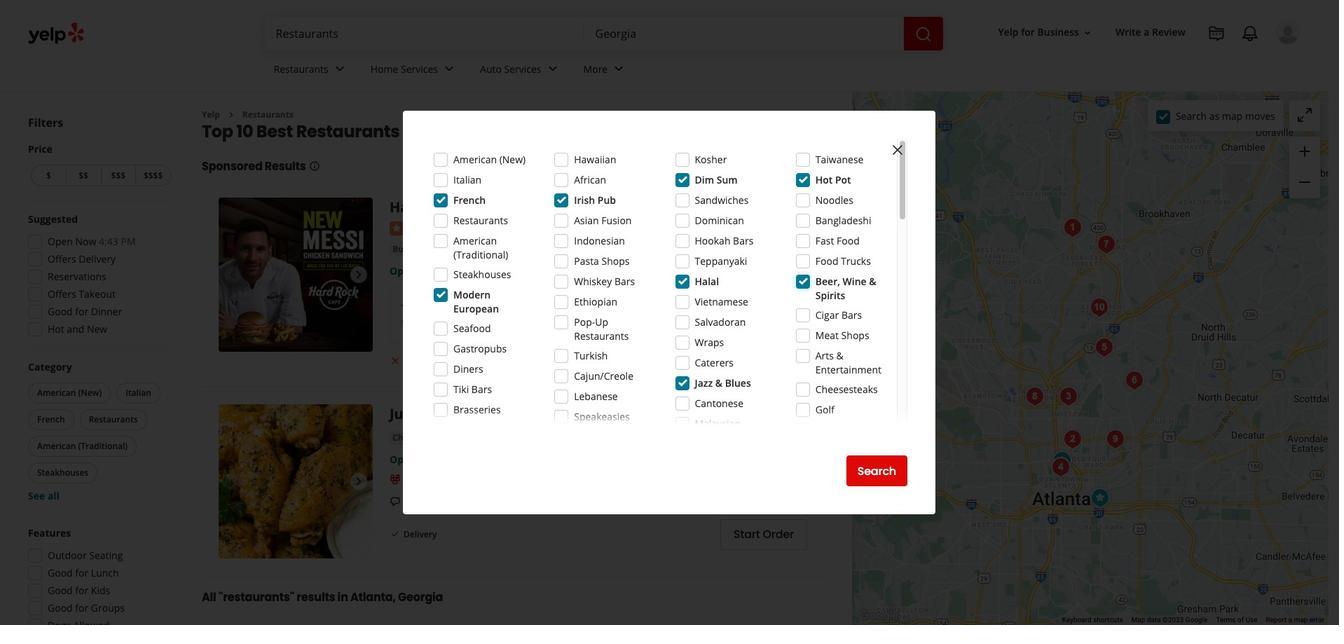 Task type: vqa. For each thing, say whether or not it's contained in the screenshot.
Join
no



Task type: describe. For each thing, give the bounding box(es) containing it.
chicken wings
[[393, 432, 454, 444]]

lebanese
[[574, 390, 618, 403]]

seating
[[440, 355, 470, 367]]

write a review link
[[1111, 20, 1192, 45]]

for for groups
[[75, 602, 89, 615]]

burgers link
[[390, 242, 428, 256]]

zoom in image
[[1297, 143, 1314, 160]]

map data ©2023 google
[[1132, 616, 1208, 624]]

until
[[419, 264, 439, 278]]

1 vertical spatial restaurants link
[[242, 109, 294, 121]]

groups
[[91, 602, 125, 615]]

american up the 11:00
[[437, 243, 477, 255]]

3 star rating image
[[390, 221, 466, 235]]

restaurants inside restaurants button
[[89, 414, 138, 426]]

best
[[256, 120, 293, 143]]

american (new) inside button
[[37, 387, 102, 399]]

just wingn image inside map "region"
[[1087, 484, 1115, 512]]

1 horizontal spatial georgia
[[518, 120, 585, 143]]

cajun/creole
[[574, 370, 634, 383]]

top 10 best restaurants near atlanta, georgia
[[202, 120, 585, 143]]

pm for open until 11:00 pm
[[469, 264, 484, 278]]

home
[[371, 62, 399, 75]]

whiskey bars
[[574, 275, 635, 288]]

16 checkmark v2 image for takeout
[[540, 355, 551, 366]]

24 chevron down v2 image for more
[[611, 61, 628, 77]]

24 chevron down v2 image for restaurants
[[331, 61, 348, 77]]

reservations
[[48, 270, 106, 283]]

entertainment
[[816, 363, 882, 377]]

for for business
[[1022, 26, 1036, 39]]

group containing features
[[24, 527, 174, 625]]

wingn
[[420, 405, 467, 424]]

for for lunch
[[75, 567, 89, 580]]

and
[[67, 323, 84, 336]]

bangladeshi
[[816, 214, 872, 227]]

takeout inside group
[[79, 287, 116, 301]]

noodles
[[816, 194, 854, 207]]

search for search
[[858, 463, 897, 479]]

hot for hot pot
[[816, 173, 833, 187]]

family-
[[404, 473, 437, 486]]

map
[[1132, 616, 1146, 624]]

search button
[[847, 456, 908, 487]]

$$$
[[111, 170, 126, 182]]

services for auto services
[[505, 62, 542, 75]]

operated
[[480, 473, 522, 486]]

report a map error
[[1267, 616, 1325, 624]]

1 vertical spatial food
[[816, 255, 839, 268]]

pasta
[[574, 255, 599, 268]]

data
[[1148, 616, 1162, 624]]

& right owned
[[470, 473, 477, 486]]

reviews)
[[510, 220, 548, 234]]

american (traditional) inside search dialog
[[454, 234, 509, 262]]

french inside button
[[37, 414, 65, 426]]

dim
[[695, 173, 715, 187]]

hard rock cafe
[[390, 198, 497, 217]]

teppanyaki
[[695, 255, 748, 268]]

user actions element
[[988, 18, 1321, 104]]

just wingn
[[390, 405, 467, 424]]

previous image for just wingn
[[224, 473, 241, 490]]

hard rock cafe link
[[390, 198, 497, 217]]

dominican
[[695, 214, 745, 227]]

$$$$ button
[[135, 165, 171, 187]]

pm for open now 4:43 pm
[[121, 235, 136, 248]]

open for now
[[48, 235, 73, 248]]

french button
[[28, 409, 74, 431]]

16 checkmark v2 image for delivery
[[390, 528, 401, 540]]

terms of use
[[1217, 616, 1258, 624]]

1 horizontal spatial american (traditional) button
[[434, 242, 534, 256]]

pop-
[[574, 316, 595, 329]]

cigar
[[816, 309, 839, 322]]

american (traditional) button inside group
[[28, 436, 137, 457]]

good for good for lunch
[[48, 567, 73, 580]]

0 horizontal spatial just wingn image
[[219, 405, 373, 559]]

steakhouses inside 'steakhouses' button
[[37, 467, 88, 479]]

zoom out image
[[1297, 174, 1314, 191]]

all
[[48, 489, 60, 503]]

group containing category
[[25, 360, 174, 503]]

(622
[[488, 220, 507, 234]]

(traditional) for the right the american (traditional) button
[[479, 243, 531, 255]]

slideshow element for hard rock cafe
[[219, 198, 373, 352]]

grana image
[[1091, 333, 1119, 361]]

american inside button
[[37, 387, 76, 399]]

1 horizontal spatial delivery
[[404, 529, 437, 541]]

bars for whiskey bars
[[615, 275, 635, 288]]

american up cafe on the top of the page
[[454, 153, 497, 166]]

16 info v2 image
[[309, 161, 320, 172]]

group containing suggested
[[24, 212, 174, 341]]

$$$$
[[144, 170, 163, 182]]

now
[[75, 235, 96, 248]]

outdoor seating
[[48, 549, 123, 562]]

0 vertical spatial food
[[837, 234, 860, 248]]

1 vertical spatial atlanta,
[[351, 590, 396, 606]]

cigar bars
[[816, 309, 863, 322]]

downtown
[[540, 243, 589, 256]]

use
[[1246, 616, 1258, 624]]

bars for cigar bars
[[842, 309, 863, 322]]

just wingn link
[[390, 405, 467, 424]]

beer, wine & spirits
[[816, 275, 877, 302]]

hawaiian
[[574, 153, 617, 166]]

meat shops
[[816, 329, 870, 342]]

a for report
[[1289, 616, 1293, 624]]

pasta shops
[[574, 255, 630, 268]]

american (new) inside search dialog
[[454, 153, 526, 166]]

expand map image
[[1297, 107, 1314, 123]]

next image for just wingn
[[351, 473, 367, 490]]

irish
[[574, 194, 595, 207]]

for for kids
[[75, 584, 89, 597]]

16 checkmark v2 image
[[481, 355, 492, 366]]

0 vertical spatial hard rock cafe image
[[219, 198, 373, 352]]

(traditional) for the american (traditional) button within group
[[78, 440, 128, 452]]

write
[[1116, 26, 1142, 39]]

start order
[[734, 527, 794, 543]]

$$ button
[[66, 165, 101, 187]]

for for dinner
[[75, 305, 89, 318]]

restaurants down up
[[574, 330, 629, 343]]

fast
[[816, 234, 835, 248]]

google
[[1186, 616, 1208, 624]]

seating
[[89, 549, 123, 562]]

cafe
[[465, 198, 497, 217]]

top
[[202, 120, 233, 143]]

& inside arts & entertainment
[[837, 349, 844, 363]]

fast food
[[816, 234, 860, 248]]

as
[[1210, 109, 1220, 122]]

review
[[1153, 26, 1186, 39]]

search for search as map moves
[[1176, 109, 1208, 122]]

results
[[297, 590, 335, 606]]

26 thai kitchen & bar image
[[1086, 293, 1114, 321]]

whiskey
[[574, 275, 612, 288]]

16 close v2 image
[[390, 355, 401, 366]]

price
[[28, 142, 53, 156]]

24 chevron down v2 image
[[544, 61, 561, 77]]

hard
[[390, 198, 424, 217]]

16 chevron down v2 image
[[1083, 27, 1094, 38]]

postino buckhead image
[[1059, 214, 1088, 242]]

all "restaurants" results in atlanta, georgia
[[202, 590, 443, 606]]

0 horizontal spatial georgia
[[398, 590, 443, 606]]

bars for tiki bars
[[472, 383, 492, 396]]

open until 11:00 pm
[[390, 264, 484, 278]]

pelicana chicken image
[[1022, 382, 1050, 411]]

tiki bars
[[454, 383, 492, 396]]

sandwich
[[492, 315, 536, 329]]

1 horizontal spatial hard rock cafe image
[[1049, 447, 1077, 475]]

turkish
[[574, 349, 608, 363]]

yelp link
[[202, 109, 220, 121]]

greatness
[[433, 301, 489, 315]]

pop-up restaurants
[[574, 316, 629, 343]]

delivery inside group
[[79, 252, 116, 266]]

more link
[[573, 50, 639, 91]]

chicken wings button
[[390, 431, 456, 445]]



Task type: locate. For each thing, give the bounding box(es) containing it.
1 vertical spatial georgia
[[398, 590, 443, 606]]

food down bangladeshi
[[837, 234, 860, 248]]

steakhouses button
[[28, 463, 98, 484]]

1 vertical spatial hard rock cafe image
[[1049, 447, 1077, 475]]

24 chevron down v2 image for home services
[[441, 61, 458, 77]]

1 vertical spatial a
[[1289, 616, 1293, 624]]

good down "good for kids"
[[48, 602, 73, 615]]

& right wine
[[870, 275, 877, 288]]

2 services from the left
[[505, 62, 542, 75]]

2 previous image from the top
[[224, 473, 241, 490]]

2 vertical spatial open
[[390, 453, 416, 466]]

restaurants
[[274, 62, 329, 75], [242, 109, 294, 121], [296, 120, 400, 143], [454, 214, 509, 227], [574, 330, 629, 343], [89, 414, 138, 426]]

shops down cigar bars
[[842, 329, 870, 342]]

features
[[28, 527, 71, 540]]

wine
[[843, 275, 867, 288]]

0 horizontal spatial steakhouses
[[37, 467, 88, 479]]

1 offers from the top
[[48, 252, 76, 266]]

0 horizontal spatial search
[[858, 463, 897, 479]]

bars up meat shops
[[842, 309, 863, 322]]

good up "good for kids"
[[48, 567, 73, 580]]

map for error
[[1295, 616, 1309, 624]]

restaurants up american (traditional) link
[[454, 214, 509, 227]]

all
[[202, 590, 216, 606]]

delivery down open now 4:43 pm
[[79, 252, 116, 266]]

pm inside group
[[121, 235, 136, 248]]

0 horizontal spatial american (new)
[[37, 387, 102, 399]]

1 horizontal spatial hot
[[816, 173, 833, 187]]

next image
[[351, 267, 367, 284], [351, 473, 367, 490]]

1 horizontal spatial yelp
[[999, 26, 1019, 39]]

meat
[[816, 329, 839, 342]]

0 horizontal spatial american (traditional) button
[[28, 436, 137, 457]]

0 vertical spatial atlanta,
[[447, 120, 515, 143]]

restaurants right 16 chevron right v2 image at the top
[[242, 109, 294, 121]]

restaurants up 16 info v2 'image'
[[296, 120, 400, 143]]

next image for hard rock cafe
[[351, 267, 367, 284]]

read
[[542, 315, 565, 329]]

keyboard shortcuts
[[1063, 616, 1124, 624]]

arts
[[816, 349, 834, 363]]

for down offers takeout
[[75, 305, 89, 318]]

moves
[[1246, 109, 1276, 122]]

home services
[[371, 62, 438, 75]]

new inside taste greatness new messi chicken sandwich read more
[[402, 315, 422, 329]]

©2023
[[1163, 616, 1185, 624]]

0 vertical spatial hot
[[816, 173, 833, 187]]

0 horizontal spatial takeout
[[79, 287, 116, 301]]

24 chevron down v2 image inside more link
[[611, 61, 628, 77]]

wraps
[[695, 336, 724, 349]]

restaurants button
[[80, 409, 147, 431]]

0 horizontal spatial pm
[[121, 235, 136, 248]]

1 horizontal spatial map
[[1295, 616, 1309, 624]]

1 previous image from the top
[[224, 267, 241, 284]]

offers
[[48, 252, 76, 266], [48, 287, 76, 301]]

$
[[46, 170, 51, 182]]

price group
[[28, 142, 174, 189]]

1 horizontal spatial atlanta,
[[447, 120, 515, 143]]

good for good for dinner
[[48, 305, 73, 318]]

chicken down greatness
[[454, 315, 490, 329]]

a
[[1145, 26, 1150, 39], [1289, 616, 1293, 624]]

1 vertical spatial open
[[390, 264, 416, 278]]

pub
[[598, 194, 616, 207]]

american (traditional) for the right the american (traditional) button
[[437, 243, 531, 255]]

outdoor right 16 close v2 'icon'
[[404, 355, 438, 367]]

24 chevron down v2 image left home
[[331, 61, 348, 77]]

shops up whiskey bars
[[602, 255, 630, 268]]

(traditional) inside search dialog
[[454, 248, 509, 262]]

search dialog
[[0, 0, 1340, 625]]

1 vertical spatial (new)
[[78, 387, 102, 399]]

0 vertical spatial chicken
[[454, 315, 490, 329]]

1 horizontal spatial 24 chevron down v2 image
[[441, 61, 458, 77]]

sponsored
[[202, 159, 263, 175]]

kosher
[[695, 153, 727, 166]]

16 checkmark v2 image
[[540, 355, 551, 366], [390, 528, 401, 540]]

0 vertical spatial steakhouses
[[454, 268, 511, 281]]

hot for hot and new
[[48, 323, 64, 336]]

1 horizontal spatial (new)
[[500, 153, 526, 166]]

0 vertical spatial delivery
[[79, 252, 116, 266]]

0 horizontal spatial outdoor
[[48, 549, 87, 562]]

sandwiches
[[695, 194, 749, 207]]

restaurants up best
[[274, 62, 329, 75]]

1 horizontal spatial a
[[1289, 616, 1293, 624]]

$$
[[79, 170, 88, 182]]

&
[[870, 275, 877, 288], [837, 349, 844, 363], [716, 377, 723, 390], [470, 473, 477, 486]]

(traditional) down 3.0
[[454, 248, 509, 262]]

16 speech v2 image
[[390, 496, 401, 508]]

steakhouses up modern
[[454, 268, 511, 281]]

good for groups
[[48, 602, 125, 615]]

new down taste
[[402, 315, 422, 329]]

1 vertical spatial takeout
[[554, 355, 587, 367]]

shops for meat shops
[[842, 329, 870, 342]]

american (new) button
[[28, 383, 111, 404]]

2 next image from the top
[[351, 473, 367, 490]]

3.0 (622 reviews)
[[471, 220, 548, 234]]

malaysian
[[695, 417, 741, 431]]

american (new) up cafe on the top of the page
[[454, 153, 526, 166]]

1 vertical spatial offers
[[48, 287, 76, 301]]

$$$ button
[[101, 165, 135, 187]]

offers for offers delivery
[[48, 252, 76, 266]]

google image
[[856, 607, 902, 625]]

chicken wings link
[[390, 431, 456, 445]]

0 horizontal spatial yelp
[[202, 109, 220, 121]]

0 vertical spatial pm
[[121, 235, 136, 248]]

south city kitchen midtown image
[[1055, 382, 1083, 411]]

for down "good for kids"
[[75, 602, 89, 615]]

map for moves
[[1223, 109, 1243, 122]]

poor calvin's image
[[1059, 425, 1088, 453]]

1 horizontal spatial french
[[454, 194, 486, 207]]

0 vertical spatial a
[[1145, 26, 1150, 39]]

1 vertical spatial american (traditional) button
[[28, 436, 137, 457]]

2 24 chevron down v2 image from the left
[[441, 61, 458, 77]]

5church - buckhead image
[[1093, 230, 1121, 258]]

french up 3.0
[[454, 194, 486, 207]]

slideshow element for just wingn
[[219, 405, 373, 559]]

yelp inside button
[[999, 26, 1019, 39]]

notifications image
[[1242, 25, 1259, 42]]

open down burgers button
[[390, 264, 416, 278]]

cantonese
[[695, 397, 744, 410]]

steakhouses up the all
[[37, 467, 88, 479]]

a right report
[[1289, 616, 1293, 624]]

1 horizontal spatial pm
[[469, 264, 484, 278]]

restaurants down italian button
[[89, 414, 138, 426]]

1 services from the left
[[401, 62, 438, 75]]

good up and at the bottom of page
[[48, 305, 73, 318]]

of
[[1238, 616, 1245, 624]]

italian inside search dialog
[[454, 173, 482, 187]]

just wingn image
[[219, 405, 373, 559], [1087, 484, 1115, 512]]

0 horizontal spatial italian
[[126, 387, 151, 399]]

None search field
[[265, 17, 946, 50]]

new for taste greatness new messi chicken sandwich read more
[[402, 315, 422, 329]]

for down good for lunch
[[75, 584, 89, 597]]

& right jazz
[[716, 377, 723, 390]]

two urban licks image
[[1102, 425, 1130, 453]]

category
[[28, 360, 72, 374]]

0 horizontal spatial map
[[1223, 109, 1243, 122]]

0 horizontal spatial shops
[[602, 255, 630, 268]]

pm right the 11:00
[[469, 264, 484, 278]]

hard rock cafe image
[[219, 198, 373, 352], [1049, 447, 1077, 475]]

0 vertical spatial outdoor
[[404, 355, 438, 367]]

american (traditional) button down 3.0
[[434, 242, 534, 256]]

taste greatness new messi chicken sandwich read more
[[402, 301, 593, 329]]

0 vertical spatial previous image
[[224, 267, 241, 284]]

1 horizontal spatial new
[[402, 315, 422, 329]]

1 horizontal spatial outdoor
[[404, 355, 438, 367]]

american (new) down the "category"
[[37, 387, 102, 399]]

asian fusion
[[574, 214, 632, 227]]

"restaurants"
[[219, 590, 295, 606]]

golf
[[816, 403, 835, 416]]

keyboard shortcuts button
[[1063, 616, 1124, 625]]

1 vertical spatial italian
[[126, 387, 151, 399]]

16 family owned v2 image
[[390, 474, 401, 485]]

good for good for groups
[[48, 602, 73, 615]]

2 offers from the top
[[48, 287, 76, 301]]

0 vertical spatial american (new)
[[454, 153, 526, 166]]

pm
[[121, 235, 136, 248], [469, 264, 484, 278]]

0 horizontal spatial chicken
[[393, 432, 426, 444]]

(new) inside button
[[78, 387, 102, 399]]

16 checkmark v2 image down read
[[540, 355, 551, 366]]

0 vertical spatial italian
[[454, 173, 482, 187]]

bars right the tiki in the left of the page
[[472, 383, 492, 396]]

restaurants inside restaurants link
[[274, 62, 329, 75]]

home services link
[[360, 50, 469, 91]]

1 slideshow element from the top
[[219, 198, 373, 352]]

french down american (new) button
[[37, 414, 65, 426]]

0 vertical spatial offers
[[48, 252, 76, 266]]

italian inside button
[[126, 387, 151, 399]]

american (traditional) button up 'steakhouses' button
[[28, 436, 137, 457]]

new
[[402, 315, 422, 329], [87, 323, 107, 336]]

24 chevron down v2 image right more
[[611, 61, 628, 77]]

1 vertical spatial french
[[37, 414, 65, 426]]

hot pot
[[816, 173, 852, 187]]

0 horizontal spatial services
[[401, 62, 438, 75]]

for up "good for kids"
[[75, 567, 89, 580]]

write a review
[[1116, 26, 1186, 39]]

yelp for business button
[[993, 20, 1099, 45]]

0 horizontal spatial atlanta,
[[351, 590, 396, 606]]

yelp for business
[[999, 26, 1080, 39]]

1 vertical spatial chicken
[[393, 432, 426, 444]]

yelp left 16 chevron right v2 image at the top
[[202, 109, 220, 121]]

for inside yelp for business button
[[1022, 26, 1036, 39]]

error
[[1310, 616, 1325, 624]]

0 horizontal spatial 24 chevron down v2 image
[[331, 61, 348, 77]]

american down 3.0
[[454, 234, 497, 248]]

1 vertical spatial shops
[[842, 329, 870, 342]]

services for home services
[[401, 62, 438, 75]]

4 good from the top
[[48, 602, 73, 615]]

business categories element
[[263, 50, 1301, 91]]

2 slideshow element from the top
[[219, 405, 373, 559]]

24 chevron down v2 image left auto
[[441, 61, 458, 77]]

0 vertical spatial map
[[1223, 109, 1243, 122]]

0 vertical spatial slideshow element
[[219, 198, 373, 352]]

whiskey bird image
[[1121, 366, 1149, 394]]

halal
[[695, 275, 719, 288]]

offers delivery
[[48, 252, 116, 266]]

offers for offers takeout
[[48, 287, 76, 301]]

0 vertical spatial takeout
[[79, 287, 116, 301]]

good down good for lunch
[[48, 584, 73, 597]]

0 horizontal spatial a
[[1145, 26, 1150, 39]]

24 chevron down v2 image
[[331, 61, 348, 77], [441, 61, 458, 77], [611, 61, 628, 77]]

previous image
[[224, 267, 241, 284], [224, 473, 241, 490]]

1 horizontal spatial steakhouses
[[454, 268, 511, 281]]

1 vertical spatial next image
[[351, 473, 367, 490]]

yelp for yelp link
[[202, 109, 220, 121]]

italian up restaurants button on the left bottom
[[126, 387, 151, 399]]

american (traditional) button
[[434, 242, 534, 256], [28, 436, 137, 457]]

offers takeout
[[48, 287, 116, 301]]

steakhouses
[[454, 268, 511, 281], [37, 467, 88, 479]]

ethiopian
[[574, 295, 618, 309]]

0 vertical spatial next image
[[351, 267, 367, 284]]

see
[[28, 489, 45, 503]]

1 horizontal spatial search
[[1176, 109, 1208, 122]]

next image left until
[[351, 267, 367, 284]]

fusion
[[602, 214, 632, 227]]

hot inside search dialog
[[816, 173, 833, 187]]

0 horizontal spatial hot
[[48, 323, 64, 336]]

1 vertical spatial steakhouses
[[37, 467, 88, 479]]

1 horizontal spatial american (new)
[[454, 153, 526, 166]]

chicken inside 'button'
[[393, 432, 426, 444]]

a right write
[[1145, 26, 1150, 39]]

(new) inside search dialog
[[500, 153, 526, 166]]

open up 16 family owned v2 icon at bottom
[[390, 453, 416, 466]]

offers up reservations
[[48, 252, 76, 266]]

& inside beer, wine & spirits
[[870, 275, 877, 288]]

0 vertical spatial search
[[1176, 109, 1208, 122]]

map left error
[[1295, 616, 1309, 624]]

1 next image from the top
[[351, 267, 367, 284]]

offers down reservations
[[48, 287, 76, 301]]

food up beer,
[[816, 255, 839, 268]]

close image
[[890, 141, 907, 158]]

1 vertical spatial search
[[858, 463, 897, 479]]

pm right 4:43
[[121, 235, 136, 248]]

dim sum
[[695, 173, 738, 187]]

outdoor up good for lunch
[[48, 549, 87, 562]]

yelp for yelp for business
[[999, 26, 1019, 39]]

outdoor inside group
[[48, 549, 87, 562]]

3 good from the top
[[48, 584, 73, 597]]

bars for hookah bars
[[733, 234, 754, 248]]

results
[[265, 159, 306, 175]]

16 checkmark v2 image down 16 speech v2 icon
[[390, 528, 401, 540]]

auto services
[[480, 62, 542, 75]]

1 vertical spatial yelp
[[202, 109, 220, 121]]

see all button
[[28, 489, 60, 503]]

1 good from the top
[[48, 305, 73, 318]]

1 vertical spatial hot
[[48, 323, 64, 336]]

map right as
[[1223, 109, 1243, 122]]

next image left 16 family owned v2 icon at bottom
[[351, 473, 367, 490]]

slideshow element
[[219, 198, 373, 352], [219, 405, 373, 559]]

food
[[837, 234, 860, 248], [816, 255, 839, 268]]

hot and new
[[48, 323, 107, 336]]

salvadoran
[[695, 316, 746, 329]]

good for good for kids
[[48, 584, 73, 597]]

& right arts at the bottom
[[837, 349, 844, 363]]

1 vertical spatial map
[[1295, 616, 1309, 624]]

new inside group
[[87, 323, 107, 336]]

american (traditional) inside group
[[37, 440, 128, 452]]

italian
[[454, 173, 482, 187], [126, 387, 151, 399]]

1 horizontal spatial services
[[505, 62, 542, 75]]

hot inside group
[[48, 323, 64, 336]]

in
[[338, 590, 348, 606]]

hot left and at the bottom of page
[[48, 323, 64, 336]]

24 chevron down v2 image inside restaurants link
[[331, 61, 348, 77]]

0 horizontal spatial delivery
[[79, 252, 116, 266]]

bars
[[733, 234, 754, 248], [615, 275, 635, 288], [842, 309, 863, 322], [472, 383, 492, 396]]

services inside home services link
[[401, 62, 438, 75]]

services inside auto services link
[[505, 62, 542, 75]]

1 vertical spatial 16 checkmark v2 image
[[390, 528, 401, 540]]

modern
[[454, 288, 491, 301]]

a for write
[[1145, 26, 1150, 39]]

1 vertical spatial pm
[[469, 264, 484, 278]]

1 vertical spatial american (new)
[[37, 387, 102, 399]]

bars down pasta shops
[[615, 275, 635, 288]]

taiwanese
[[816, 153, 864, 166]]

1 vertical spatial slideshow element
[[219, 405, 373, 559]]

search inside button
[[858, 463, 897, 479]]

(traditional) inside group
[[78, 440, 128, 452]]

0 vertical spatial 16 checkmark v2 image
[[540, 355, 551, 366]]

gastropubs
[[454, 342, 507, 355]]

3 24 chevron down v2 image from the left
[[611, 61, 628, 77]]

open for until
[[390, 264, 416, 278]]

atlanta, right in on the bottom of page
[[351, 590, 396, 606]]

american down the "category"
[[37, 387, 76, 399]]

for
[[1022, 26, 1036, 39], [75, 305, 89, 318], [75, 567, 89, 580], [75, 584, 89, 597], [75, 602, 89, 615]]

0 vertical spatial restaurants link
[[263, 50, 360, 91]]

italian up cafe on the top of the page
[[454, 173, 482, 187]]

more
[[584, 62, 608, 75]]

american down french button
[[37, 440, 76, 452]]

1 vertical spatial previous image
[[224, 473, 241, 490]]

wings
[[428, 432, 454, 444]]

for left business
[[1022, 26, 1036, 39]]

report a map error link
[[1267, 616, 1325, 624]]

vanity restaurant and bar image
[[1048, 453, 1076, 481]]

1 vertical spatial delivery
[[404, 529, 437, 541]]

2 good from the top
[[48, 567, 73, 580]]

(traditional) down 3.0 (622 reviews)
[[479, 243, 531, 255]]

american (traditional) for the american (traditional) button within group
[[37, 440, 128, 452]]

steakhouses inside search dialog
[[454, 268, 511, 281]]

outdoor for outdoor seating
[[404, 355, 438, 367]]

services right home
[[401, 62, 438, 75]]

french inside search dialog
[[454, 194, 486, 207]]

previous image for hard rock cafe
[[224, 267, 241, 284]]

chicken inside taste greatness new messi chicken sandwich read more
[[454, 315, 490, 329]]

takeout up dinner
[[79, 287, 116, 301]]

1 horizontal spatial shops
[[842, 329, 870, 342]]

bars up teppanyaki on the top right of page
[[733, 234, 754, 248]]

just
[[390, 405, 417, 424]]

1 horizontal spatial italian
[[454, 173, 482, 187]]

terms of use link
[[1217, 616, 1258, 624]]

delivery down family-
[[404, 529, 437, 541]]

1 vertical spatial outdoor
[[48, 549, 87, 562]]

american (traditional) inside american (traditional) link
[[437, 243, 531, 255]]

hot left pot at the right top of the page
[[816, 173, 833, 187]]

0 vertical spatial french
[[454, 194, 486, 207]]

near
[[403, 120, 444, 143]]

shortcuts
[[1094, 616, 1124, 624]]

chicken down the just
[[393, 432, 426, 444]]

11:00
[[442, 264, 467, 278]]

search image
[[915, 26, 932, 42]]

open down suggested
[[48, 235, 73, 248]]

(traditional) down restaurants button on the left bottom
[[78, 440, 128, 452]]

1 horizontal spatial just wingn image
[[1087, 484, 1115, 512]]

more
[[568, 315, 593, 329]]

1 horizontal spatial chicken
[[454, 315, 490, 329]]

0 horizontal spatial hard rock cafe image
[[219, 198, 373, 352]]

open inside group
[[48, 235, 73, 248]]

burgers button
[[390, 242, 428, 256]]

24 chevron down v2 image inside home services link
[[441, 61, 458, 77]]

new for hot and new
[[87, 323, 107, 336]]

takeout up the cajun/creole
[[554, 355, 587, 367]]

shops for pasta shops
[[602, 255, 630, 268]]

atlanta, right near on the top of the page
[[447, 120, 515, 143]]

asian
[[574, 214, 599, 227]]

yelp left business
[[999, 26, 1019, 39]]

services left 24 chevron down v2 image
[[505, 62, 542, 75]]

(new) up 3.0 (622 reviews)
[[500, 153, 526, 166]]

map region
[[729, 21, 1340, 625]]

search
[[1176, 109, 1208, 122], [858, 463, 897, 479]]

1 horizontal spatial 16 checkmark v2 image
[[540, 355, 551, 366]]

1 horizontal spatial takeout
[[554, 355, 587, 367]]

1 24 chevron down v2 image from the left
[[331, 61, 348, 77]]

(new) up restaurants button on the left bottom
[[78, 387, 102, 399]]

outdoor for outdoor seating
[[48, 549, 87, 562]]

0 horizontal spatial (new)
[[78, 387, 102, 399]]

0 horizontal spatial 16 checkmark v2 image
[[390, 528, 401, 540]]

0 horizontal spatial french
[[37, 414, 65, 426]]

0 vertical spatial georgia
[[518, 120, 585, 143]]

16 chevron right v2 image
[[226, 109, 237, 120]]

group
[[1290, 137, 1321, 198], [24, 212, 174, 341], [25, 360, 174, 503], [24, 527, 174, 625]]

rock
[[428, 198, 462, 217]]

new down dinner
[[87, 323, 107, 336]]

blues
[[726, 377, 751, 390]]

projects image
[[1209, 25, 1226, 42]]



